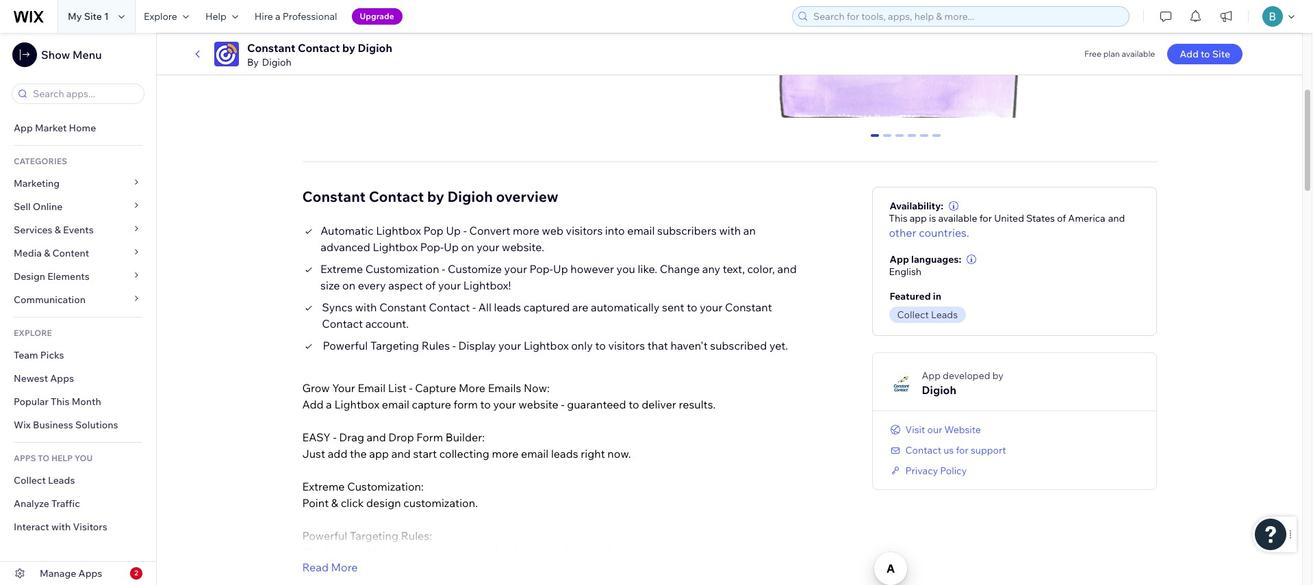 Task type: locate. For each thing, give the bounding box(es) containing it.
more up website.
[[513, 224, 540, 237]]

contact up privacy
[[906, 444, 942, 457]]

visitors down customization. at the bottom left
[[452, 546, 489, 559]]

powerful up the read more button at the bottom left of the page
[[302, 529, 348, 543]]

1 vertical spatial powerful
[[302, 529, 348, 543]]

1 vertical spatial of
[[426, 279, 436, 292]]

0 vertical spatial collect leads link
[[890, 307, 971, 323]]

1 vertical spatial up
[[444, 240, 459, 254]]

leads down in
[[932, 309, 958, 321]]

2 left 3
[[898, 134, 903, 146]]

2 horizontal spatial by
[[993, 370, 1004, 382]]

available up countries.
[[939, 212, 978, 224]]

aspect
[[389, 279, 423, 292]]

0 vertical spatial with
[[720, 224, 741, 237]]

lightbox!
[[464, 279, 511, 292]]

with inside sidebar element
[[51, 521, 71, 534]]

leads
[[932, 309, 958, 321], [48, 475, 75, 487]]

1 vertical spatial app
[[369, 447, 389, 461]]

only down rules:
[[415, 546, 437, 559]]

sell
[[14, 201, 31, 213]]

for left united
[[980, 212, 993, 224]]

subscribed
[[711, 339, 768, 353], [554, 546, 611, 559]]

automatically
[[591, 300, 660, 314]]

& for events
[[55, 224, 61, 236]]

lightbox down syncs with constant contact - all leads captured are automatically sent to your constant contact account.
[[524, 339, 569, 353]]

1 vertical spatial subscribed
[[554, 546, 611, 559]]

customization.
[[404, 496, 478, 510]]

digioh for app developed by digioh
[[922, 383, 957, 397]]

1 right 0
[[885, 134, 891, 146]]

more inside button
[[331, 561, 358, 575]]

0 vertical spatial on
[[461, 240, 474, 254]]

up up customize
[[444, 240, 459, 254]]

automatic lightbox pop up - convert more web visitors into email subscribers with an advanced lightbox pop-up on your website.
[[321, 224, 756, 254]]

0 vertical spatial apps
[[50, 373, 74, 385]]

1 horizontal spatial leads
[[932, 309, 958, 321]]

email down list
[[382, 398, 410, 411]]

visit our website link
[[890, 424, 982, 436]]

by up pop
[[427, 187, 444, 205]]

1 vertical spatial more
[[492, 447, 519, 461]]

1 vertical spatial pop-
[[530, 262, 554, 276]]

lightbox down your
[[335, 398, 380, 411]]

powerful down syncs
[[323, 339, 368, 353]]

contact us for support
[[906, 444, 1007, 457]]

digioh down developed
[[922, 383, 957, 397]]

constant contact by digioh overview
[[302, 187, 559, 205]]

site
[[84, 10, 102, 23], [1213, 48, 1231, 60]]

2 vertical spatial email
[[521, 447, 549, 461]]

professional
[[283, 10, 337, 23]]

1 vertical spatial leads
[[551, 447, 579, 461]]

0 vertical spatial haven't
[[671, 339, 708, 353]]

up left however
[[554, 262, 568, 276]]

0 vertical spatial email
[[628, 224, 655, 237]]

popular this month link
[[0, 390, 156, 414]]

1 vertical spatial add
[[302, 398, 324, 411]]

subscribers
[[658, 224, 717, 237]]

Search apps... field
[[29, 84, 140, 103]]

digioh
[[358, 41, 393, 55], [262, 56, 292, 69], [448, 187, 493, 205], [922, 383, 957, 397]]

targeting down account.
[[371, 339, 419, 353]]

display down the all
[[459, 339, 496, 353]]

customization:
[[347, 480, 424, 494]]

leads inside syncs with constant contact - all leads captured are automatically sent to your constant contact account.
[[494, 300, 521, 314]]

by inside app developed by digioh
[[993, 370, 1004, 382]]

developed by digioh image
[[890, 372, 914, 396]]

app right the
[[369, 447, 389, 461]]

1 horizontal spatial by
[[427, 187, 444, 205]]

extreme customization - customize your pop-up however you like. change any text, color, and size on every aspect of your lightbox!
[[321, 262, 797, 292]]

haven't
[[671, 339, 708, 353], [515, 546, 552, 559]]

digioh inside app developed by digioh
[[922, 383, 957, 397]]

leads inside sidebar element
[[48, 475, 75, 487]]

0 vertical spatial app
[[910, 212, 927, 224]]

by down upgrade "button"
[[342, 41, 356, 55]]

your
[[477, 240, 500, 254], [505, 262, 527, 276], [438, 279, 461, 292], [700, 300, 723, 314], [499, 339, 522, 353], [494, 398, 516, 411], [342, 546, 365, 559]]

sent
[[662, 300, 685, 314]]

your down convert
[[477, 240, 500, 254]]

analyze
[[14, 498, 49, 510]]

app right developed by digioh 'image'
[[922, 370, 941, 382]]

0 vertical spatial only
[[572, 339, 593, 353]]

email down website
[[521, 447, 549, 461]]

digioh up convert
[[448, 187, 493, 205]]

1 vertical spatial on
[[343, 279, 356, 292]]

visit our website
[[906, 424, 982, 436]]

with for interact with visitors
[[51, 521, 71, 534]]

with down every
[[355, 300, 377, 314]]

team picks link
[[0, 344, 156, 367]]

with inside syncs with constant contact - all leads captured are automatically sent to your constant contact account.
[[355, 300, 377, 314]]

0 horizontal spatial app
[[369, 447, 389, 461]]

app inside grow your email list - capture more emails now: add a lightbox email capture form to your website - guaranteed to deliver results. easy - drag and drop form builder: just add the app and start collecting more email leads right now. extreme customization: point & click design customization. powerful targeting rules: display your lightbox only to visitors that haven't subscribed ye
[[369, 447, 389, 461]]

and up the
[[367, 431, 386, 444]]

yet.
[[770, 339, 789, 353]]

2 horizontal spatial &
[[331, 496, 339, 510]]

interact with visitors
[[14, 521, 107, 534]]

of right aspect
[[426, 279, 436, 292]]

0 horizontal spatial leads
[[494, 300, 521, 314]]

1 vertical spatial collect
[[14, 475, 46, 487]]

0 horizontal spatial this
[[51, 396, 70, 408]]

- left the all
[[473, 300, 476, 314]]

0 vertical spatial pop-
[[420, 240, 444, 254]]

& right media
[[44, 247, 50, 260]]

lightbox down rules:
[[368, 546, 413, 559]]

1 horizontal spatial more
[[459, 381, 486, 395]]

of right states
[[1058, 212, 1067, 224]]

1 vertical spatial apps
[[78, 568, 102, 580]]

4
[[922, 134, 928, 146]]

add
[[1181, 48, 1199, 60], [302, 398, 324, 411]]

email
[[628, 224, 655, 237], [382, 398, 410, 411], [521, 447, 549, 461]]

pop- inside automatic lightbox pop up - convert more web visitors into email subscribers with an advanced lightbox pop-up on your website.
[[420, 240, 444, 254]]

digioh right by
[[262, 56, 292, 69]]

pop- inside extreme customization - customize your pop-up however you like. change any text, color, and size on every aspect of your lightbox!
[[530, 262, 554, 276]]

- inside extreme customization - customize your pop-up however you like. change any text, color, and size on every aspect of your lightbox!
[[442, 262, 446, 276]]

1 horizontal spatial apps
[[78, 568, 102, 580]]

constant inside constant contact by digioh by digioh
[[247, 41, 296, 55]]

sell online
[[14, 201, 63, 213]]

app left market
[[14, 122, 33, 134]]

collect down featured at the right
[[898, 309, 930, 321]]

1 vertical spatial a
[[326, 398, 332, 411]]

1 vertical spatial leads
[[48, 475, 75, 487]]

collect inside 'featured in collect leads'
[[898, 309, 930, 321]]

0 vertical spatial that
[[648, 339, 669, 353]]

1 vertical spatial with
[[355, 300, 377, 314]]

my site 1
[[68, 10, 109, 23]]

1 vertical spatial extreme
[[302, 480, 345, 494]]

0 vertical spatial more
[[459, 381, 486, 395]]

grow
[[302, 381, 330, 395]]

month
[[72, 396, 101, 408]]

1 horizontal spatial subscribed
[[711, 339, 768, 353]]

more right 'read'
[[331, 561, 358, 575]]

with inside automatic lightbox pop up - convert more web visitors into email subscribers with an advanced lightbox pop-up on your website.
[[720, 224, 741, 237]]

with left an
[[720, 224, 741, 237]]

constant down "color,"
[[726, 300, 773, 314]]

you
[[74, 454, 93, 464]]

0 horizontal spatial more
[[331, 561, 358, 575]]

leads left right
[[551, 447, 579, 461]]

- left customize
[[442, 262, 446, 276]]

1 horizontal spatial this
[[890, 212, 908, 224]]

1 vertical spatial this
[[51, 396, 70, 408]]

app inside sidebar element
[[14, 122, 33, 134]]

by right developed
[[993, 370, 1004, 382]]

1 vertical spatial that
[[492, 546, 512, 559]]

available right plan
[[1122, 49, 1156, 59]]

by inside constant contact by digioh by digioh
[[342, 41, 356, 55]]

to inside button
[[1202, 48, 1211, 60]]

0 vertical spatial leads
[[494, 300, 521, 314]]

1 vertical spatial by
[[427, 187, 444, 205]]

more inside automatic lightbox pop up - convert more web visitors into email subscribers with an advanced lightbox pop-up on your website.
[[513, 224, 540, 237]]

2 vertical spatial by
[[993, 370, 1004, 382]]

your up emails
[[499, 339, 522, 353]]

for right us
[[957, 444, 969, 457]]

targeting inside grow your email list - capture more emails now: add a lightbox email capture form to your website - guaranteed to deliver results. easy - drag and drop form builder: just add the app and start collecting more email leads right now. extreme customization: point & click design customization. powerful targeting rules: display your lightbox only to visitors that haven't subscribed ye
[[350, 529, 399, 543]]

1 horizontal spatial leads
[[551, 447, 579, 461]]

0 vertical spatial this
[[890, 212, 908, 224]]

show menu
[[41, 48, 102, 62]]

collect
[[898, 309, 930, 321], [14, 475, 46, 487]]

email right into
[[628, 224, 655, 237]]

contact left the all
[[429, 300, 470, 314]]

0 horizontal spatial visitors
[[452, 546, 489, 559]]

and other countries.
[[890, 212, 1126, 240]]

collect leads link
[[890, 307, 971, 323], [0, 469, 156, 493]]

a down grow at the bottom of the page
[[326, 398, 332, 411]]

0 horizontal spatial &
[[44, 247, 50, 260]]

show
[[41, 48, 70, 62]]

visitors down automatically
[[609, 339, 645, 353]]

start
[[413, 447, 437, 461]]

extreme up 'point'
[[302, 480, 345, 494]]

this up wix business solutions
[[51, 396, 70, 408]]

apps right manage
[[78, 568, 102, 580]]

1 vertical spatial available
[[939, 212, 978, 224]]

overview
[[496, 187, 559, 205]]

0 vertical spatial visitors
[[566, 224, 603, 237]]

that inside grow your email list - capture more emails now: add a lightbox email capture form to your website - guaranteed to deliver results. easy - drag and drop form builder: just add the app and start collecting more email leads right now. extreme customization: point & click design customization. powerful targeting rules: display your lightbox only to visitors that haven't subscribed ye
[[492, 546, 512, 559]]

1 horizontal spatial email
[[521, 447, 549, 461]]

1 right my
[[104, 10, 109, 23]]

0 vertical spatial &
[[55, 224, 61, 236]]

pop- down pop
[[420, 240, 444, 254]]

0 horizontal spatial collect
[[14, 475, 46, 487]]

0 vertical spatial collect
[[898, 309, 930, 321]]

more inside grow your email list - capture more emails now: add a lightbox email capture form to your website - guaranteed to deliver results. easy - drag and drop form builder: just add the app and start collecting more email leads right now. extreme customization: point & click design customization. powerful targeting rules: display your lightbox only to visitors that haven't subscribed ye
[[459, 381, 486, 395]]

capture
[[415, 381, 457, 395]]

2 vertical spatial with
[[51, 521, 71, 534]]

app languages:
[[890, 253, 962, 266]]

1 vertical spatial app
[[890, 253, 910, 266]]

with down traffic
[[51, 521, 71, 534]]

0 vertical spatial app
[[14, 122, 33, 134]]

you
[[617, 262, 636, 276]]

0 horizontal spatial 1
[[104, 10, 109, 23]]

emails
[[488, 381, 522, 395]]

availability:
[[890, 200, 944, 212]]

0 horizontal spatial of
[[426, 279, 436, 292]]

a
[[275, 10, 281, 23], [326, 398, 332, 411]]

1 horizontal spatial collect leads link
[[890, 307, 971, 323]]

on right the size
[[343, 279, 356, 292]]

0 horizontal spatial display
[[302, 546, 340, 559]]

design
[[14, 271, 45, 283]]

digioh down upgrade "button"
[[358, 41, 393, 55]]

1 horizontal spatial with
[[355, 300, 377, 314]]

explore
[[144, 10, 177, 23]]

developed
[[943, 370, 991, 382]]

0 vertical spatial more
[[513, 224, 540, 237]]

&
[[55, 224, 61, 236], [44, 247, 50, 260], [331, 496, 339, 510]]

and right america
[[1109, 212, 1126, 224]]

2 inside sidebar element
[[134, 569, 138, 578]]

only inside grow your email list - capture more emails now: add a lightbox email capture form to your website - guaranteed to deliver results. easy - drag and drop form builder: just add the app and start collecting more email leads right now. extreme customization: point & click design customization. powerful targeting rules: display your lightbox only to visitors that haven't subscribed ye
[[415, 546, 437, 559]]

collect leads link down the you
[[0, 469, 156, 493]]

our
[[928, 424, 943, 436]]

a right hire
[[275, 10, 281, 23]]

pop- down website.
[[530, 262, 554, 276]]

app for app languages:
[[890, 253, 910, 266]]

contact us for support link
[[890, 444, 1007, 457]]

by for by
[[342, 41, 356, 55]]

1 horizontal spatial on
[[461, 240, 474, 254]]

automatic
[[321, 224, 374, 237]]

email inside automatic lightbox pop up - convert more web visitors into email subscribers with an advanced lightbox pop-up on your website.
[[628, 224, 655, 237]]

just
[[302, 447, 325, 461]]

add
[[328, 447, 348, 461]]

contact
[[298, 41, 340, 55], [369, 187, 424, 205], [429, 300, 470, 314], [322, 317, 363, 331], [906, 444, 942, 457]]

on up customize
[[461, 240, 474, 254]]

1 horizontal spatial visitors
[[566, 224, 603, 237]]

0 vertical spatial add
[[1181, 48, 1199, 60]]

collect down apps
[[14, 475, 46, 487]]

this up 'other'
[[890, 212, 908, 224]]

targeting down design
[[350, 529, 399, 543]]

your down emails
[[494, 398, 516, 411]]

0 horizontal spatial on
[[343, 279, 356, 292]]

to
[[1202, 48, 1211, 60], [687, 300, 698, 314], [596, 339, 606, 353], [481, 398, 491, 411], [629, 398, 640, 411], [439, 546, 450, 559]]

0 horizontal spatial by
[[342, 41, 356, 55]]

1 horizontal spatial add
[[1181, 48, 1199, 60]]

0 vertical spatial leads
[[932, 309, 958, 321]]

your
[[332, 381, 355, 395]]

& left 'click'
[[331, 496, 339, 510]]

up right pop
[[446, 224, 461, 237]]

services
[[14, 224, 52, 236]]

contact down professional at the top of the page
[[298, 41, 340, 55]]

on inside automatic lightbox pop up - convert more web visitors into email subscribers with an advanced lightbox pop-up on your website.
[[461, 240, 474, 254]]

business
[[33, 419, 73, 432]]

more inside grow your email list - capture more emails now: add a lightbox email capture form to your website - guaranteed to deliver results. easy - drag and drop form builder: just add the app and start collecting more email leads right now. extreme customization: point & click design customization. powerful targeting rules: display your lightbox only to visitors that haven't subscribed ye
[[492, 447, 519, 461]]

1 vertical spatial 2
[[134, 569, 138, 578]]

read more button
[[302, 559, 358, 576]]

app market home
[[14, 122, 96, 134]]

0 horizontal spatial apps
[[50, 373, 74, 385]]

0 vertical spatial available
[[1122, 49, 1156, 59]]

website
[[519, 398, 559, 411]]

0 vertical spatial display
[[459, 339, 496, 353]]

now.
[[608, 447, 631, 461]]

your right sent
[[700, 300, 723, 314]]

0 horizontal spatial app
[[14, 122, 33, 134]]

united
[[995, 212, 1025, 224]]

add inside grow your email list - capture more emails now: add a lightbox email capture form to your website - guaranteed to deliver results. easy - drag and drop form builder: just add the app and start collecting more email leads right now. extreme customization: point & click design customization. powerful targeting rules: display your lightbox only to visitors that haven't subscribed ye
[[302, 398, 324, 411]]

app left is
[[910, 212, 927, 224]]

leads inside grow your email list - capture more emails now: add a lightbox email capture form to your website - guaranteed to deliver results. easy - drag and drop form builder: just add the app and start collecting more email leads right now. extreme customization: point & click design customization. powerful targeting rules: display your lightbox only to visitors that haven't subscribed ye
[[551, 447, 579, 461]]

apps up popular this month
[[50, 373, 74, 385]]

0 vertical spatial 2
[[898, 134, 903, 146]]

states
[[1027, 212, 1056, 224]]

more up form
[[459, 381, 486, 395]]

display up 'read'
[[302, 546, 340, 559]]

- left convert
[[464, 224, 467, 237]]

app inside app developed by digioh
[[922, 370, 941, 382]]

1 horizontal spatial app
[[890, 253, 910, 266]]

privacy
[[906, 465, 939, 477]]

contact up pop
[[369, 187, 424, 205]]

leads right the all
[[494, 300, 521, 314]]

0 vertical spatial 1
[[104, 10, 109, 23]]

and
[[1109, 212, 1126, 224], [778, 262, 797, 276], [367, 431, 386, 444], [392, 447, 411, 461]]

wix business solutions
[[14, 419, 118, 432]]

manage
[[40, 568, 76, 580]]

more
[[513, 224, 540, 237], [492, 447, 519, 461]]

2 vertical spatial &
[[331, 496, 339, 510]]

services & events link
[[0, 219, 156, 242]]

2 right manage apps
[[134, 569, 138, 578]]

0 horizontal spatial that
[[492, 546, 512, 559]]

only down are
[[572, 339, 593, 353]]

1 vertical spatial &
[[44, 247, 50, 260]]

app for app market home
[[14, 122, 33, 134]]

on inside extreme customization - customize your pop-up however you like. change any text, color, and size on every aspect of your lightbox!
[[343, 279, 356, 292]]

constant up by
[[247, 41, 296, 55]]

0 horizontal spatial email
[[382, 398, 410, 411]]

extreme up the size
[[321, 262, 363, 276]]

media & content link
[[0, 242, 156, 265]]

lightbox left pop
[[376, 224, 421, 237]]

for
[[980, 212, 993, 224], [957, 444, 969, 457]]

convert
[[470, 224, 511, 237]]

haven't inside grow your email list - capture more emails now: add a lightbox email capture form to your website - guaranteed to deliver results. easy - drag and drop form builder: just add the app and start collecting more email leads right now. extreme customization: point & click design customization. powerful targeting rules: display your lightbox only to visitors that haven't subscribed ye
[[515, 546, 552, 559]]

1 horizontal spatial pop-
[[530, 262, 554, 276]]

app down 'other'
[[890, 253, 910, 266]]

0 vertical spatial subscribed
[[711, 339, 768, 353]]

apps
[[50, 373, 74, 385], [78, 568, 102, 580]]

add inside button
[[1181, 48, 1199, 60]]

form
[[454, 398, 478, 411]]

display
[[459, 339, 496, 353], [302, 546, 340, 559]]

0 horizontal spatial a
[[275, 10, 281, 23]]

and right "color,"
[[778, 262, 797, 276]]

0 vertical spatial targeting
[[371, 339, 419, 353]]

0 vertical spatial extreme
[[321, 262, 363, 276]]

collect leads link down in
[[890, 307, 971, 323]]

0 horizontal spatial site
[[84, 10, 102, 23]]

plan
[[1104, 49, 1121, 59]]

& left events
[[55, 224, 61, 236]]

1 vertical spatial site
[[1213, 48, 1231, 60]]

0 horizontal spatial 2
[[134, 569, 138, 578]]

email
[[358, 381, 386, 395]]

more right 'collecting'
[[492, 447, 519, 461]]

of inside extreme customization - customize your pop-up however you like. change any text, color, and size on every aspect of your lightbox!
[[426, 279, 436, 292]]

app market home link
[[0, 116, 156, 140]]

leads down help
[[48, 475, 75, 487]]

syncs with constant contact - all leads captured are automatically sent to your constant contact account.
[[322, 300, 773, 331]]



Task type: describe. For each thing, give the bounding box(es) containing it.
pop
[[424, 224, 444, 237]]

team
[[14, 349, 38, 362]]

extreme inside extreme customization - customize your pop-up however you like. change any text, color, and size on every aspect of your lightbox!
[[321, 262, 363, 276]]

visitors
[[73, 521, 107, 534]]

rules
[[422, 339, 450, 353]]

manage apps
[[40, 568, 102, 580]]

contact inside constant contact by digioh by digioh
[[298, 41, 340, 55]]

menu
[[73, 48, 102, 62]]

free
[[1085, 49, 1102, 59]]

explore
[[14, 328, 52, 338]]

- right website
[[561, 398, 565, 411]]

right
[[581, 447, 605, 461]]

site inside button
[[1213, 48, 1231, 60]]

drop
[[389, 431, 414, 444]]

in
[[934, 290, 942, 303]]

deliver
[[642, 398, 677, 411]]

0 vertical spatial site
[[84, 10, 102, 23]]

1 vertical spatial email
[[382, 398, 410, 411]]

like.
[[638, 262, 658, 276]]

design elements link
[[0, 265, 156, 288]]

visitors inside automatic lightbox pop up - convert more web visitors into email subscribers with an advanced lightbox pop-up on your website.
[[566, 224, 603, 237]]

countries.
[[919, 226, 970, 240]]

marketing
[[14, 177, 60, 190]]

read more
[[302, 561, 358, 575]]

up inside extreme customization - customize your pop-up however you like. change any text, color, and size on every aspect of your lightbox!
[[554, 262, 568, 276]]

constant down aspect
[[380, 300, 427, 314]]

1 horizontal spatial for
[[980, 212, 993, 224]]

1 horizontal spatial that
[[648, 339, 669, 353]]

categories
[[14, 156, 67, 166]]

by for overview
[[427, 187, 444, 205]]

customization
[[366, 262, 440, 276]]

wix business solutions link
[[0, 414, 156, 437]]

point
[[302, 496, 329, 510]]

traffic
[[51, 498, 80, 510]]

popular this month
[[14, 396, 101, 408]]

newest apps
[[14, 373, 74, 385]]

contact down syncs
[[322, 317, 363, 331]]

an
[[744, 224, 756, 237]]

to
[[38, 454, 49, 464]]

constant up automatic on the top left of the page
[[302, 187, 366, 205]]

and inside and other countries.
[[1109, 212, 1126, 224]]

0 horizontal spatial available
[[939, 212, 978, 224]]

display inside grow your email list - capture more emails now: add a lightbox email capture form to your website - guaranteed to deliver results. easy - drag and drop form builder: just add the app and start collecting more email leads right now. extreme customization: point & click design customization. powerful targeting rules: display your lightbox only to visitors that haven't subscribed ye
[[302, 546, 340, 559]]

- right list
[[409, 381, 413, 395]]

constant contact by digioh by digioh
[[247, 41, 393, 69]]

0 vertical spatial a
[[275, 10, 281, 23]]

your inside automatic lightbox pop up - convert more web visitors into email subscribers with an advanced lightbox pop-up on your website.
[[477, 240, 500, 254]]

collect leads
[[14, 475, 75, 487]]

account.
[[366, 317, 409, 331]]

us
[[944, 444, 954, 457]]

0 1 2 3 4 5
[[873, 134, 940, 146]]

- inside syncs with constant contact - all leads captured are automatically sent to your constant contact account.
[[473, 300, 476, 314]]

featured
[[890, 290, 931, 303]]

into
[[605, 224, 625, 237]]

rules:
[[401, 529, 432, 543]]

change
[[660, 262, 700, 276]]

- right rules
[[453, 339, 456, 353]]

1 horizontal spatial haven't
[[671, 339, 708, 353]]

extreme inside grow your email list - capture more emails now: add a lightbox email capture form to your website - guaranteed to deliver results. easy - drag and drop form builder: just add the app and start collecting more email leads right now. extreme customization: point & click design customization. powerful targeting rules: display your lightbox only to visitors that haven't subscribed ye
[[302, 480, 345, 494]]

Search for tools, apps, help & more... field
[[810, 7, 1126, 26]]

website.
[[502, 240, 545, 254]]

media
[[14, 247, 42, 260]]

0 vertical spatial powerful
[[323, 339, 368, 353]]

apps to help you
[[14, 454, 93, 464]]

click
[[341, 496, 364, 510]]

featured in collect leads
[[890, 290, 958, 321]]

analyze traffic link
[[0, 493, 156, 516]]

however
[[571, 262, 615, 276]]

2 horizontal spatial visitors
[[609, 339, 645, 353]]

1 vertical spatial collect leads link
[[0, 469, 156, 493]]

0 vertical spatial up
[[446, 224, 461, 237]]

customize
[[448, 262, 502, 276]]

web
[[542, 224, 564, 237]]

leads inside 'featured in collect leads'
[[932, 309, 958, 321]]

text,
[[723, 262, 745, 276]]

collect inside sidebar element
[[14, 475, 46, 487]]

a inside grow your email list - capture more emails now: add a lightbox email capture form to your website - guaranteed to deliver results. easy - drag and drop form builder: just add the app and start collecting more email leads right now. extreme customization: point & click design customization. powerful targeting rules: display your lightbox only to visitors that haven't subscribed ye
[[326, 398, 332, 411]]

content
[[52, 247, 89, 260]]

digioh for constant contact by digioh overview
[[448, 187, 493, 205]]

upgrade button
[[352, 8, 403, 25]]

powerful inside grow your email list - capture more emails now: add a lightbox email capture form to your website - guaranteed to deliver results. easy - drag and drop form builder: just add the app and start collecting more email leads right now. extreme customization: point & click design customization. powerful targeting rules: display your lightbox only to visitors that haven't subscribed ye
[[302, 529, 348, 543]]

sidebar element
[[0, 33, 157, 586]]

show menu button
[[12, 42, 102, 67]]

privacy policy link
[[890, 465, 967, 477]]

visitors inside grow your email list - capture more emails now: add a lightbox email capture form to your website - guaranteed to deliver results. easy - drag and drop form builder: just add the app and start collecting more email leads right now. extreme customization: point & click design customization. powerful targeting rules: display your lightbox only to visitors that haven't subscribed ye
[[452, 546, 489, 559]]

your up read more
[[342, 546, 365, 559]]

newest apps link
[[0, 367, 156, 390]]

grow your email list - capture more emails now: add a lightbox email capture form to your website - guaranteed to deliver results. easy - drag and drop form builder: just add the app and start collecting more email leads right now. extreme customization: point & click design customization. powerful targeting rules: display your lightbox only to visitors that haven't subscribed ye
[[302, 381, 786, 586]]

add to site
[[1181, 48, 1231, 60]]

your inside syncs with constant contact - all leads captured are automatically sent to your constant contact account.
[[700, 300, 723, 314]]

& inside grow your email list - capture more emails now: add a lightbox email capture form to your website - guaranteed to deliver results. easy - drag and drop form builder: just add the app and start collecting more email leads right now. extreme customization: point & click design customization. powerful targeting rules: display your lightbox only to visitors that haven't subscribed ye
[[331, 496, 339, 510]]

3
[[910, 134, 915, 146]]

& for content
[[44, 247, 50, 260]]

interact with visitors link
[[0, 516, 156, 539]]

to inside syncs with constant contact - all leads captured are automatically sent to your constant contact account.
[[687, 300, 698, 314]]

0 vertical spatial of
[[1058, 212, 1067, 224]]

your down customize
[[438, 279, 461, 292]]

with for syncs with constant contact - all leads captured are automatically sent to your constant contact account.
[[355, 300, 377, 314]]

website
[[945, 424, 982, 436]]

1 horizontal spatial app
[[910, 212, 927, 224]]

and down drop
[[392, 447, 411, 461]]

america
[[1069, 212, 1106, 224]]

read
[[302, 561, 329, 575]]

lightbox up customization
[[373, 240, 418, 254]]

picks
[[40, 349, 64, 362]]

subscribed inside grow your email list - capture more emails now: add a lightbox email capture form to your website - guaranteed to deliver results. easy - drag and drop form builder: just add the app and start collecting more email leads right now. extreme customization: point & click design customization. powerful targeting rules: display your lightbox only to visitors that haven't subscribed ye
[[554, 546, 611, 559]]

your down website.
[[505, 262, 527, 276]]

hire a professional
[[255, 10, 337, 23]]

services & events
[[14, 224, 94, 236]]

builder:
[[446, 431, 485, 444]]

form
[[417, 431, 443, 444]]

- inside automatic lightbox pop up - convert more web visitors into email subscribers with an advanced lightbox pop-up on your website.
[[464, 224, 467, 237]]

home
[[69, 122, 96, 134]]

by
[[247, 56, 259, 69]]

are
[[573, 300, 589, 314]]

english
[[890, 266, 922, 278]]

market
[[35, 122, 67, 134]]

app for app developed by digioh
[[922, 370, 941, 382]]

and inside extreme customization - customize your pop-up however you like. change any text, color, and size on every aspect of your lightbox!
[[778, 262, 797, 276]]

my
[[68, 10, 82, 23]]

apps for newest apps
[[50, 373, 74, 385]]

privacy policy
[[906, 465, 967, 477]]

syncs
[[322, 300, 353, 314]]

team picks
[[14, 349, 64, 362]]

- up add
[[333, 431, 337, 444]]

communication
[[14, 294, 88, 306]]

digioh for constant contact by digioh by digioh
[[358, 41, 393, 55]]

visit
[[906, 424, 926, 436]]

size
[[321, 279, 340, 292]]

1 horizontal spatial available
[[1122, 49, 1156, 59]]

help
[[51, 454, 73, 464]]

0 horizontal spatial for
[[957, 444, 969, 457]]

constant contact by digioh logo image
[[214, 42, 239, 66]]

apps for manage apps
[[78, 568, 102, 580]]

all
[[479, 300, 492, 314]]

1 vertical spatial 1
[[885, 134, 891, 146]]

interact
[[14, 521, 49, 534]]

color,
[[748, 262, 775, 276]]

this inside sidebar element
[[51, 396, 70, 408]]

newest
[[14, 373, 48, 385]]



Task type: vqa. For each thing, say whether or not it's contained in the screenshot.
Settings corresponding to settings link
no



